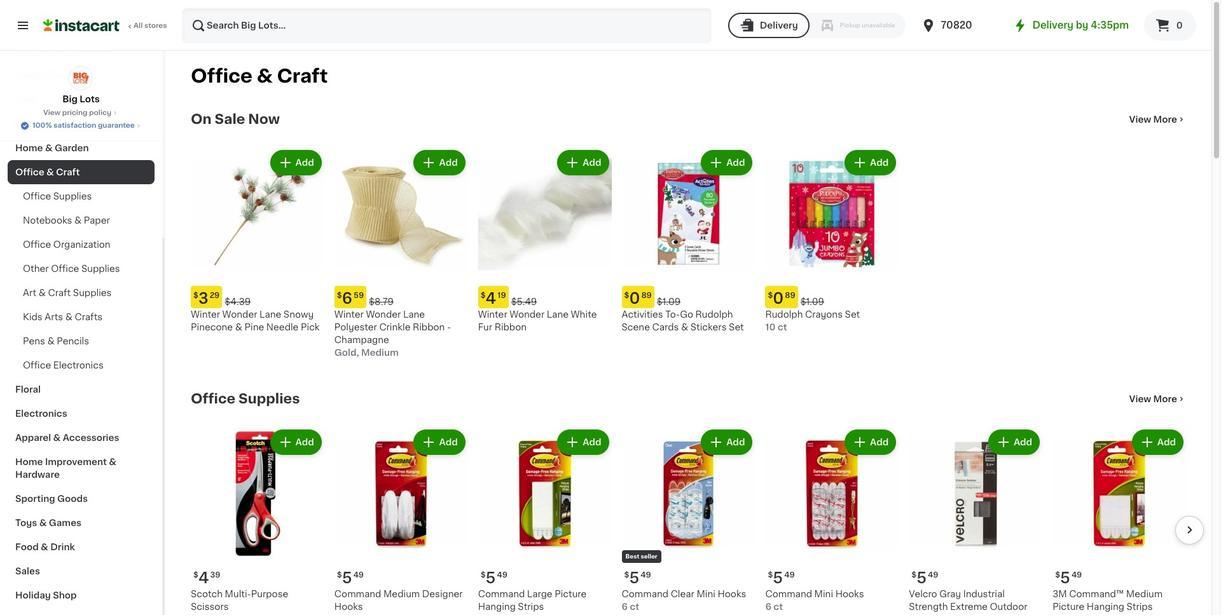 Task type: locate. For each thing, give the bounding box(es) containing it.
0 horizontal spatial 89
[[641, 292, 652, 299]]

& left gift
[[42, 47, 50, 56]]

89 up activities
[[641, 292, 652, 299]]

lane down $4.19 original price: $5.49 element
[[547, 310, 569, 319]]

4 $ 5 49 from the left
[[768, 571, 795, 586]]

medium left designer
[[384, 590, 420, 599]]

home & garden link
[[8, 136, 155, 160]]

1 horizontal spatial lane
[[403, 310, 425, 319]]

apparel
[[15, 434, 51, 443]]

49 up command large picture hanging strips
[[497, 572, 508, 579]]

4 5 from the left
[[773, 571, 783, 586]]

49 for velcro gray industrial strength extreme outdoor strips
[[928, 572, 939, 579]]

lane inside $ 4 19 $5.49 winter wonder lane white fur ribbon
[[547, 310, 569, 319]]

89 for activities to-go rudolph scene cards & stickers set
[[641, 292, 652, 299]]

wonder inside $ 3 29 $4.39 winter wonder lane snowy pinecone & pine needle pick
[[222, 310, 257, 319]]

49 up velcro
[[928, 572, 939, 579]]

1 vertical spatial office supplies link
[[191, 392, 300, 407]]

0 vertical spatial view more link
[[1129, 113, 1186, 126]]

& right 'arts'
[[65, 313, 73, 322]]

$0.89 original price: $1.09 element up crayons
[[765, 286, 899, 308]]

add for activities to-go rudolph scene cards & stickers set
[[727, 158, 745, 167]]

rudolph inside the rudolph crayons set 10 ct
[[765, 310, 803, 319]]

home down baby
[[15, 144, 43, 153]]

1 vertical spatial view more link
[[1129, 393, 1186, 406]]

winter up the pinecone
[[191, 310, 220, 319]]

1 horizontal spatial ribbon
[[495, 323, 527, 332]]

add button for winter wonder lane snowy pinecone & pine needle pick
[[271, 151, 320, 174]]

0 horizontal spatial winter
[[191, 310, 220, 319]]

add for scotch multi-purpose scissors
[[296, 438, 314, 447]]

2 rudolph from the left
[[765, 310, 803, 319]]

& down go
[[681, 323, 688, 332]]

1 vertical spatial craft
[[56, 168, 80, 177]]

delivery button
[[728, 13, 810, 38]]

0 horizontal spatial 4
[[198, 571, 209, 586]]

0 inside button
[[1177, 21, 1183, 30]]

0 horizontal spatial office supplies link
[[8, 184, 155, 209]]

craft up kids arts & crafts
[[48, 289, 71, 298]]

office
[[191, 67, 252, 85], [15, 168, 44, 177], [23, 192, 51, 201], [23, 240, 51, 249], [51, 265, 79, 274], [23, 361, 51, 370], [191, 392, 235, 406]]

ribbon left -
[[413, 323, 445, 332]]

$3.29 original price: $4.39 element
[[191, 286, 324, 308]]

command inside command medium designer hooks
[[334, 590, 381, 599]]

medium inside 3m command™ medium picture hanging strips
[[1126, 590, 1163, 599]]

0 horizontal spatial picture
[[555, 590, 587, 599]]

$ 0 89 up "10"
[[768, 291, 795, 306]]

& inside activities to-go rudolph scene cards & stickers set
[[681, 323, 688, 332]]

0 vertical spatial view more
[[1129, 115, 1177, 124]]

2 winter from the left
[[334, 310, 364, 319]]

1 horizontal spatial hooks
[[718, 590, 746, 599]]

0 horizontal spatial set
[[729, 323, 744, 332]]

office & craft link
[[8, 160, 155, 184]]

office & craft
[[191, 67, 328, 85], [15, 168, 80, 177]]

winter up polyester
[[334, 310, 364, 319]]

command for command clear mini hooks 6 ct
[[622, 590, 669, 599]]

1 hanging from the left
[[478, 603, 516, 612]]

0 horizontal spatial $0.89 original price: $1.09 element
[[622, 286, 755, 308]]

3 5 from the left
[[629, 571, 639, 586]]

art & craft supplies link
[[8, 281, 155, 305]]

1 horizontal spatial office supplies
[[191, 392, 300, 406]]

$ 5 49 up velcro
[[912, 571, 939, 586]]

cards
[[652, 323, 679, 332]]

2 49 from the left
[[497, 572, 508, 579]]

2 more from the top
[[1154, 395, 1177, 404]]

1 vertical spatial view more
[[1129, 395, 1177, 404]]

0 horizontal spatial $ 0 89
[[624, 291, 652, 306]]

2 horizontal spatial 6
[[765, 603, 771, 612]]

1 vertical spatial office supplies
[[191, 392, 300, 406]]

office & craft up now
[[191, 67, 328, 85]]

3 $ 5 49 from the left
[[624, 571, 651, 586]]

add button for command medium designer hooks
[[415, 431, 464, 454]]

add
[[296, 158, 314, 167], [439, 158, 458, 167], [583, 158, 601, 167], [727, 158, 745, 167], [870, 158, 889, 167], [296, 438, 314, 447], [439, 438, 458, 447], [583, 438, 601, 447], [727, 438, 745, 447], [870, 438, 889, 447], [1014, 438, 1032, 447], [1157, 438, 1176, 447]]

activities
[[622, 310, 663, 319]]

1 $ 0 89 from the left
[[624, 291, 652, 306]]

$ inside $ 4 39
[[193, 572, 198, 579]]

5 up velcro
[[917, 571, 927, 586]]

winter up the fur
[[478, 310, 507, 319]]

2 wonder from the left
[[366, 310, 401, 319]]

wonder inside $ 4 19 $5.49 winter wonder lane white fur ribbon
[[510, 310, 545, 319]]

5 for command mini hooks
[[773, 571, 783, 586]]

0 for activities to-go rudolph scene cards & stickers set
[[629, 291, 640, 306]]

wonder down $5.49
[[510, 310, 545, 319]]

item carousel region for office supplies
[[191, 422, 1204, 616]]

to-
[[665, 310, 680, 319]]

add for command clear mini hooks
[[727, 438, 745, 447]]

& left garden
[[45, 144, 53, 153]]

0 horizontal spatial wonder
[[222, 310, 257, 319]]

hooks inside command medium designer hooks
[[334, 603, 363, 612]]

crinkle
[[379, 323, 411, 332]]

medium inside $ 6 59 $8.79 winter wonder lane polyester crinkle ribbon - champagne gold, medium
[[361, 348, 399, 357]]

4 left the 39
[[198, 571, 209, 586]]

fur
[[478, 323, 492, 332]]

view pricing policy link
[[43, 108, 119, 118]]

item carousel region containing 3
[[173, 142, 1186, 371]]

49 up command mini hooks 6 ct
[[784, 572, 795, 579]]

0 horizontal spatial 6
[[342, 291, 352, 306]]

rudolph up "10"
[[765, 310, 803, 319]]

stores
[[144, 22, 167, 29]]

0 horizontal spatial delivery
[[760, 21, 798, 30]]

$ 5 49 for 3m command™ medium picture hanging strips
[[1055, 571, 1082, 586]]

item carousel region for on sale now
[[173, 142, 1186, 371]]

5 5 from the left
[[917, 571, 927, 586]]

hooks inside command mini hooks 6 ct
[[836, 590, 864, 599]]

seller
[[641, 554, 658, 560]]

5 for 3m command™ medium picture hanging strips
[[1060, 571, 1070, 586]]

arts
[[45, 313, 63, 322]]

command
[[334, 590, 381, 599], [478, 590, 525, 599], [622, 590, 669, 599], [765, 590, 812, 599]]

1 5 from the left
[[342, 571, 352, 586]]

$ 6 59 $8.79 winter wonder lane polyester crinkle ribbon - champagne gold, medium
[[334, 291, 451, 357]]

0 vertical spatial 4
[[486, 291, 496, 306]]

$6.59 original price: $8.79 element
[[334, 286, 468, 308]]

49 up command medium designer hooks
[[353, 572, 364, 579]]

medium down champagne
[[361, 348, 399, 357]]

$0.89 original price: $1.09 element
[[622, 286, 755, 308], [765, 286, 899, 308]]

large
[[527, 590, 552, 599]]

4 inside $ 4 19 $5.49 winter wonder lane white fur ribbon
[[486, 291, 496, 306]]

hardware
[[15, 471, 60, 480]]

2 horizontal spatial 0
[[1177, 21, 1183, 30]]

0 horizontal spatial hanging
[[478, 603, 516, 612]]

5 $ 5 49 from the left
[[912, 571, 939, 586]]

5 down best
[[629, 571, 639, 586]]

1 horizontal spatial wonder
[[366, 310, 401, 319]]

home inside home improvement & hardware
[[15, 458, 43, 467]]

2 $0.89 original price: $1.09 element from the left
[[765, 286, 899, 308]]

notebooks
[[23, 216, 72, 225]]

49
[[353, 572, 364, 579], [497, 572, 508, 579], [641, 572, 651, 579], [784, 572, 795, 579], [928, 572, 939, 579], [1072, 572, 1082, 579]]

1 vertical spatial office & craft
[[15, 168, 80, 177]]

ct for $5.49
[[778, 323, 787, 332]]

2 5 from the left
[[486, 571, 496, 586]]

home for home improvement & hardware
[[15, 458, 43, 467]]

1 $ 5 49 from the left
[[337, 571, 364, 586]]

pens
[[23, 337, 45, 346]]

food
[[15, 543, 39, 552]]

view more for on sale now
[[1129, 115, 1177, 124]]

6 5 from the left
[[1060, 571, 1070, 586]]

5 up command large picture hanging strips
[[486, 571, 496, 586]]

1 horizontal spatial set
[[845, 310, 860, 319]]

sporting
[[15, 495, 55, 504]]

hanging inside command large picture hanging strips
[[478, 603, 516, 612]]

hooks inside command clear mini hooks 6 ct
[[718, 590, 746, 599]]

instacart logo image
[[43, 18, 120, 33]]

0 horizontal spatial 0
[[629, 291, 640, 306]]

3 winter from the left
[[478, 310, 507, 319]]

89 up the rudolph crayons set 10 ct
[[785, 292, 795, 299]]

0 horizontal spatial $1.09
[[657, 298, 681, 306]]

2 vertical spatial craft
[[48, 289, 71, 298]]

add button for winter wonder lane white fur ribbon
[[559, 151, 608, 174]]

0 vertical spatial picture
[[555, 590, 587, 599]]

4 left 19 on the top left of page
[[486, 291, 496, 306]]

all stores link
[[43, 8, 168, 43]]

0 horizontal spatial strips
[[518, 603, 544, 612]]

delivery inside delivery by 4:35pm link
[[1033, 20, 1074, 30]]

office & craft down home & garden
[[15, 168, 80, 177]]

5 49 from the left
[[928, 572, 939, 579]]

2 89 from the left
[[785, 292, 795, 299]]

best
[[626, 554, 639, 560]]

care
[[48, 71, 70, 80]]

set right crayons
[[845, 310, 860, 319]]

1 horizontal spatial picture
[[1053, 603, 1085, 612]]

set
[[845, 310, 860, 319], [729, 323, 744, 332]]

2 lane from the left
[[403, 310, 425, 319]]

$1.09 up crayons
[[801, 298, 824, 306]]

1 vertical spatial picture
[[1053, 603, 1085, 612]]

2 horizontal spatial winter
[[478, 310, 507, 319]]

5 up 3m
[[1060, 571, 1070, 586]]

delivery for delivery
[[760, 21, 798, 30]]

command inside command clear mini hooks 6 ct
[[622, 590, 669, 599]]

pens & pencils link
[[8, 329, 155, 354]]

add button for command large picture hanging strips
[[559, 431, 608, 454]]

picture inside command large picture hanging strips
[[555, 590, 587, 599]]

health care
[[15, 71, 70, 80]]

2 $ 0 89 from the left
[[768, 291, 795, 306]]

$ 5 49 up command mini hooks 6 ct
[[768, 571, 795, 586]]

$1.09 for rudolph crayons set
[[801, 298, 824, 306]]

$ inside $ 3 29 $4.39 winter wonder lane snowy pinecone & pine needle pick
[[193, 292, 198, 299]]

$ 3 29 $4.39 winter wonder lane snowy pinecone & pine needle pick
[[191, 291, 320, 332]]

$ 0 89 up activities
[[624, 291, 652, 306]]

1 89 from the left
[[641, 292, 652, 299]]

1 $0.89 original price: $1.09 element from the left
[[622, 286, 755, 308]]

view for on sale now
[[1129, 115, 1151, 124]]

big lots logo image
[[69, 66, 93, 90]]

1 horizontal spatial 4
[[486, 291, 496, 306]]

more for office supplies
[[1154, 395, 1177, 404]]

strips inside command large picture hanging strips
[[518, 603, 544, 612]]

49 down seller
[[641, 572, 651, 579]]

0 horizontal spatial mini
[[697, 590, 716, 599]]

& down accessories
[[109, 458, 116, 467]]

strips inside 3m command™ medium picture hanging strips
[[1127, 603, 1153, 612]]

needle
[[266, 323, 299, 332]]

& up now
[[257, 67, 273, 85]]

$ 0 89 for rudolph crayons set
[[768, 291, 795, 306]]

holiday
[[15, 592, 51, 600]]

2 $1.09 from the left
[[801, 298, 824, 306]]

view more link
[[1129, 113, 1186, 126], [1129, 393, 1186, 406]]

industrial
[[963, 590, 1005, 599]]

$ 0 89
[[624, 291, 652, 306], [768, 291, 795, 306]]

0 horizontal spatial hooks
[[334, 603, 363, 612]]

$ 5 49 up 3m
[[1055, 571, 1082, 586]]

lots
[[80, 95, 100, 104]]

$0.89 original price: $1.09 element up go
[[622, 286, 755, 308]]

2 home from the top
[[15, 458, 43, 467]]

craft
[[277, 67, 328, 85], [56, 168, 80, 177], [48, 289, 71, 298]]

white
[[571, 310, 597, 319]]

4 49 from the left
[[784, 572, 795, 579]]

delivery for delivery by 4:35pm
[[1033, 20, 1074, 30]]

5 for command clear mini hooks
[[629, 571, 639, 586]]

1 horizontal spatial $ 0 89
[[768, 291, 795, 306]]

other
[[23, 265, 49, 274]]

1 horizontal spatial $1.09
[[801, 298, 824, 306]]

0 horizontal spatial office supplies
[[23, 192, 92, 201]]

$ 5 49 for command mini hooks
[[768, 571, 795, 586]]

health
[[15, 71, 46, 80]]

1 command from the left
[[334, 590, 381, 599]]

49 for 3m command™ medium picture hanging strips
[[1072, 572, 1082, 579]]

hanging
[[478, 603, 516, 612], [1087, 603, 1124, 612]]

winter inside $ 3 29 $4.39 winter wonder lane snowy pinecone & pine needle pick
[[191, 310, 220, 319]]

& left "pine"
[[235, 323, 242, 332]]

4 command from the left
[[765, 590, 812, 599]]

0 vertical spatial more
[[1154, 115, 1177, 124]]

craft down garden
[[56, 168, 80, 177]]

art & craft supplies
[[23, 289, 112, 298]]

$1.09 for activities to-go rudolph scene cards & stickers set
[[657, 298, 681, 306]]

wonder down $8.79
[[366, 310, 401, 319]]

2 hanging from the left
[[1087, 603, 1124, 612]]

1 view more link from the top
[[1129, 113, 1186, 126]]

satisfaction
[[54, 122, 96, 129]]

5 up command mini hooks 6 ct
[[773, 571, 783, 586]]

6 49 from the left
[[1072, 572, 1082, 579]]

office supplies link for the view more link for office supplies
[[191, 392, 300, 407]]

home & garden
[[15, 144, 89, 153]]

add button for scotch multi-purpose scissors
[[271, 431, 320, 454]]

0 vertical spatial office supplies link
[[8, 184, 155, 209]]

command inside command mini hooks 6 ct
[[765, 590, 812, 599]]

apparel & accessories link
[[8, 426, 155, 450]]

& right toys
[[39, 519, 47, 528]]

0 vertical spatial item carousel region
[[173, 142, 1186, 371]]

apparel & accessories
[[15, 434, 119, 443]]

$ 5 49 up command medium designer hooks
[[337, 571, 364, 586]]

2 horizontal spatial strips
[[1127, 603, 1153, 612]]

home up hardware
[[15, 458, 43, 467]]

0 horizontal spatial office & craft
[[15, 168, 80, 177]]

2 view more link from the top
[[1129, 393, 1186, 406]]

0 horizontal spatial rudolph
[[696, 310, 733, 319]]

ct inside the rudolph crayons set 10 ct
[[778, 323, 787, 332]]

1 horizontal spatial mini
[[815, 590, 833, 599]]

1 horizontal spatial office & craft
[[191, 67, 328, 85]]

add for rudolph crayons set
[[870, 158, 889, 167]]

product group containing 6
[[334, 148, 468, 359]]

2 horizontal spatial wonder
[[510, 310, 545, 319]]

1 lane from the left
[[260, 310, 281, 319]]

1 horizontal spatial office supplies link
[[191, 392, 300, 407]]

0 horizontal spatial ribbon
[[413, 323, 445, 332]]

4 for $ 4 19 $5.49 winter wonder lane white fur ribbon
[[486, 291, 496, 306]]

winter inside $ 4 19 $5.49 winter wonder lane white fur ribbon
[[478, 310, 507, 319]]

product group containing 3
[[191, 148, 324, 334]]

wonder inside $ 6 59 $8.79 winter wonder lane polyester crinkle ribbon - champagne gold, medium
[[366, 310, 401, 319]]

ribbon right the fur
[[495, 323, 527, 332]]

other office supplies link
[[8, 257, 155, 281]]

scene
[[622, 323, 650, 332]]

6
[[342, 291, 352, 306], [622, 603, 628, 612], [765, 603, 771, 612]]

view more link for on sale now
[[1129, 113, 1186, 126]]

2 mini from the left
[[815, 590, 833, 599]]

1 horizontal spatial 0
[[773, 291, 784, 306]]

1 rudolph from the left
[[696, 310, 733, 319]]

wonder down $4.39
[[222, 310, 257, 319]]

command inside command large picture hanging strips
[[478, 590, 525, 599]]

$ 0 89 for activities to-go rudolph scene cards & stickers set
[[624, 291, 652, 306]]

0 for rudolph crayons set
[[773, 291, 784, 306]]

$ 5 49 for command large picture hanging strips
[[481, 571, 508, 586]]

stickers
[[691, 323, 727, 332]]

medium inside command medium designer hooks
[[384, 590, 420, 599]]

lane up needle
[[260, 310, 281, 319]]

baby link
[[8, 112, 155, 136]]

2 view more from the top
[[1129, 395, 1177, 404]]

electronics down pens & pencils link
[[53, 361, 104, 370]]

1 winter from the left
[[191, 310, 220, 319]]

2 ribbon from the left
[[495, 323, 527, 332]]

electronics up apparel
[[15, 410, 67, 419]]

games
[[49, 519, 81, 528]]

lane down $6.59 original price: $8.79 element
[[403, 310, 425, 319]]

0 horizontal spatial lane
[[260, 310, 281, 319]]

view for office supplies
[[1129, 395, 1151, 404]]

add for winter wonder lane snowy pinecone & pine needle pick
[[296, 158, 314, 167]]

holiday shop
[[15, 592, 77, 600]]

1 $1.09 from the left
[[657, 298, 681, 306]]

1 vertical spatial 4
[[198, 571, 209, 586]]

& right the food
[[41, 543, 48, 552]]

2 horizontal spatial lane
[[547, 310, 569, 319]]

art
[[23, 289, 36, 298]]

1 horizontal spatial $0.89 original price: $1.09 element
[[765, 286, 899, 308]]

3 lane from the left
[[547, 310, 569, 319]]

3 command from the left
[[622, 590, 669, 599]]

2 $ 5 49 from the left
[[481, 571, 508, 586]]

go
[[680, 310, 693, 319]]

picture right large
[[555, 590, 587, 599]]

$ 5 49 for command medium designer hooks
[[337, 571, 364, 586]]

winter inside $ 6 59 $8.79 winter wonder lane polyester crinkle ribbon - champagne gold, medium
[[334, 310, 364, 319]]

polyester
[[334, 323, 377, 332]]

item carousel region containing 4
[[191, 422, 1204, 616]]

winter
[[191, 310, 220, 319], [334, 310, 364, 319], [478, 310, 507, 319]]

1 view more from the top
[[1129, 115, 1177, 124]]

0 vertical spatial home
[[15, 144, 43, 153]]

product group
[[191, 148, 324, 334], [334, 148, 468, 359], [478, 148, 612, 334], [622, 148, 755, 334], [765, 148, 899, 334], [191, 427, 324, 616], [334, 427, 468, 616], [478, 427, 612, 616], [622, 427, 755, 614], [765, 427, 899, 614], [909, 427, 1043, 616], [1053, 427, 1186, 616]]

1 horizontal spatial 89
[[785, 292, 795, 299]]

$ 5 49 down "best seller" on the right bottom of the page
[[624, 571, 651, 586]]

3
[[198, 291, 208, 306]]

sporting goods
[[15, 495, 88, 504]]

3 wonder from the left
[[510, 310, 545, 319]]

49 up command™
[[1072, 572, 1082, 579]]

picture down 3m
[[1053, 603, 1085, 612]]

5 up command medium designer hooks
[[342, 571, 352, 586]]

2 command from the left
[[478, 590, 525, 599]]

craft up now
[[277, 67, 328, 85]]

1 horizontal spatial hanging
[[1087, 603, 1124, 612]]

1 horizontal spatial rudolph
[[765, 310, 803, 319]]

ribbon inside $ 6 59 $8.79 winter wonder lane polyester crinkle ribbon - champagne gold, medium
[[413, 323, 445, 332]]

10
[[765, 323, 776, 332]]

add for command medium designer hooks
[[439, 438, 458, 447]]

1 49 from the left
[[353, 572, 364, 579]]

lane inside $ 3 29 $4.39 winter wonder lane snowy pinecone & pine needle pick
[[260, 310, 281, 319]]

big
[[62, 95, 77, 104]]

medium right command™
[[1126, 590, 1163, 599]]

set right stickers
[[729, 323, 744, 332]]

ct inside command mini hooks 6 ct
[[774, 603, 783, 612]]

1 more from the top
[[1154, 115, 1177, 124]]

1 horizontal spatial strips
[[909, 616, 935, 616]]

100% satisfaction guarantee button
[[20, 118, 142, 131]]

1 horizontal spatial winter
[[334, 310, 364, 319]]

mini inside command clear mini hooks 6 ct
[[697, 590, 716, 599]]

winter for 3
[[191, 310, 220, 319]]

delivery inside delivery button
[[760, 21, 798, 30]]

home improvement & hardware link
[[8, 450, 155, 487]]

1 vertical spatial set
[[729, 323, 744, 332]]

1 home from the top
[[15, 144, 43, 153]]

strips
[[518, 603, 544, 612], [1127, 603, 1153, 612], [909, 616, 935, 616]]

1 horizontal spatial 6
[[622, 603, 628, 612]]

all stores
[[134, 22, 167, 29]]

1 mini from the left
[[697, 590, 716, 599]]

19
[[498, 292, 506, 299]]

wonder for 4
[[510, 310, 545, 319]]

$1.09 up to-
[[657, 298, 681, 306]]

crafts
[[75, 313, 102, 322]]

rudolph up stickers
[[696, 310, 733, 319]]

1 ribbon from the left
[[413, 323, 445, 332]]

$ 5 49 up command large picture hanging strips
[[481, 571, 508, 586]]

ct
[[778, 323, 787, 332], [630, 603, 639, 612], [774, 603, 783, 612]]

1 vertical spatial home
[[15, 458, 43, 467]]

command medium designer hooks
[[334, 590, 463, 612]]

1 wonder from the left
[[222, 310, 257, 319]]

rudolph inside activities to-go rudolph scene cards & stickers set
[[696, 310, 733, 319]]

3m command™ medium picture hanging strips
[[1053, 590, 1163, 612]]

1 horizontal spatial delivery
[[1033, 20, 1074, 30]]

item carousel region
[[173, 142, 1186, 371], [191, 422, 1204, 616]]

6 inside command mini hooks 6 ct
[[765, 603, 771, 612]]

None search field
[[182, 8, 712, 43]]

1 vertical spatial more
[[1154, 395, 1177, 404]]

party & gift supplies
[[15, 47, 111, 56]]

1 vertical spatial item carousel region
[[191, 422, 1204, 616]]

ribbon inside $ 4 19 $5.49 winter wonder lane white fur ribbon
[[495, 323, 527, 332]]

0 vertical spatial set
[[845, 310, 860, 319]]

6 $ 5 49 from the left
[[1055, 571, 1082, 586]]

velcro gray industrial strength extreme outdoor strips
[[909, 590, 1028, 616]]

add button for command clear mini hooks
[[702, 431, 751, 454]]

3 49 from the left
[[641, 572, 651, 579]]

2 horizontal spatial hooks
[[836, 590, 864, 599]]



Task type: describe. For each thing, give the bounding box(es) containing it.
pick
[[301, 323, 320, 332]]

$ inside $ 6 59 $8.79 winter wonder lane polyester crinkle ribbon - champagne gold, medium
[[337, 292, 342, 299]]

office & craft inside office & craft link
[[15, 168, 80, 177]]

hooks for command medium designer hooks
[[334, 603, 363, 612]]

designer
[[422, 590, 463, 599]]

kids arts & crafts
[[23, 313, 102, 322]]

& inside $ 3 29 $4.39 winter wonder lane snowy pinecone & pine needle pick
[[235, 323, 242, 332]]

health care link
[[8, 64, 155, 88]]

clear
[[671, 590, 694, 599]]

5 for velcro gray industrial strength extreme outdoor strips
[[917, 571, 927, 586]]

& right art
[[39, 289, 46, 298]]

$0.89 original price: $1.09 element for activities to-go rudolph scene cards & stickers set
[[622, 286, 755, 308]]

command for command large picture hanging strips
[[478, 590, 525, 599]]

49 for command mini hooks
[[784, 572, 795, 579]]

lane inside $ 6 59 $8.79 winter wonder lane polyester crinkle ribbon - champagne gold, medium
[[403, 310, 425, 319]]

view inside view pricing policy link
[[43, 109, 60, 116]]

49 for command clear mini hooks
[[641, 572, 651, 579]]

accessories
[[63, 434, 119, 443]]

add for velcro gray industrial strength extreme outdoor strips
[[1014, 438, 1032, 447]]

0 button
[[1144, 10, 1196, 41]]

view pricing policy
[[43, 109, 111, 116]]

89 for rudolph crayons set
[[785, 292, 795, 299]]

$4.39
[[225, 298, 251, 306]]

6 inside $ 6 59 $8.79 winter wonder lane polyester crinkle ribbon - champagne gold, medium
[[342, 291, 352, 306]]

$8.79
[[369, 298, 394, 306]]

add for winter wonder lane white fur ribbon
[[583, 158, 601, 167]]

office electronics link
[[8, 354, 155, 378]]

pricing
[[62, 109, 87, 116]]

pinecone
[[191, 323, 233, 332]]

office supplies link for the notebooks & paper link on the top
[[8, 184, 155, 209]]

6 inside command clear mini hooks 6 ct
[[622, 603, 628, 612]]

& left "paper"
[[74, 216, 82, 225]]

ribbon for 4
[[495, 323, 527, 332]]

4 for $ 4 39
[[198, 571, 209, 586]]

add for winter wonder lane polyester crinkle ribbon - champagne
[[439, 158, 458, 167]]

add button for command mini hooks
[[846, 431, 895, 454]]

$ 4 19 $5.49 winter wonder lane white fur ribbon
[[478, 291, 597, 332]]

picture inside 3m command™ medium picture hanging strips
[[1053, 603, 1085, 612]]

$5.49
[[511, 298, 537, 306]]

shop
[[53, 592, 77, 600]]

toys & games link
[[8, 511, 155, 536]]

$ 5 49 for command clear mini hooks
[[624, 571, 651, 586]]

& inside "link"
[[41, 543, 48, 552]]

Search field
[[183, 9, 710, 42]]

craft for art & craft supplies link
[[48, 289, 71, 298]]

$4.19 original price: $5.49 element
[[478, 286, 612, 308]]

& down home & garden
[[46, 168, 54, 177]]

wonder for 6
[[366, 310, 401, 319]]

velcro
[[909, 590, 937, 599]]

add button for velcro gray industrial strength extreme outdoor strips
[[990, 431, 1039, 454]]

0 vertical spatial craft
[[277, 67, 328, 85]]

strips inside 'velcro gray industrial strength extreme outdoor strips'
[[909, 616, 935, 616]]

big lots
[[62, 95, 100, 104]]

floral link
[[8, 378, 155, 402]]

notebooks & paper
[[23, 216, 110, 225]]

add for command large picture hanging strips
[[583, 438, 601, 447]]

$ 5 49 for velcro gray industrial strength extreme outdoor strips
[[912, 571, 939, 586]]

purpose
[[251, 590, 288, 599]]

ribbon for 6
[[413, 323, 445, 332]]

best seller
[[626, 554, 658, 560]]

big lots link
[[62, 66, 100, 106]]

office electronics
[[23, 361, 104, 370]]

more for on sale now
[[1154, 115, 1177, 124]]

59
[[354, 292, 364, 299]]

$ inside $ 4 19 $5.49 winter wonder lane white fur ribbon
[[481, 292, 486, 299]]

crayons
[[805, 310, 843, 319]]

5 for command medium designer hooks
[[342, 571, 352, 586]]

gold,
[[334, 348, 359, 357]]

set inside activities to-go rudolph scene cards & stickers set
[[729, 323, 744, 332]]

ct for 5
[[774, 603, 783, 612]]

command mini hooks 6 ct
[[765, 590, 864, 612]]

lane for 3
[[260, 310, 281, 319]]

craft for office & craft link
[[56, 168, 80, 177]]

scissors
[[191, 603, 229, 612]]

snowy
[[284, 310, 314, 319]]

pencils
[[57, 337, 89, 346]]

$ 4 39
[[193, 571, 220, 586]]

view more for office supplies
[[1129, 395, 1177, 404]]

add button for activities to-go rudolph scene cards & stickers set
[[702, 151, 751, 174]]

on sale now link
[[191, 112, 280, 127]]

drink
[[50, 543, 75, 552]]

wonder for 3
[[222, 310, 257, 319]]

garden
[[55, 144, 89, 153]]

add button for 3m command™ medium picture hanging strips
[[1133, 431, 1182, 454]]

outdoor
[[990, 603, 1028, 612]]

100% satisfaction guarantee
[[32, 122, 135, 129]]

rudolph crayons set 10 ct
[[765, 310, 860, 332]]

notebooks & paper link
[[8, 209, 155, 233]]

$0.89 original price: $1.09 element for rudolph crayons set
[[765, 286, 899, 308]]

add button for rudolph crayons set
[[846, 151, 895, 174]]

pets link
[[8, 88, 155, 112]]

gray
[[940, 590, 961, 599]]

pine
[[245, 323, 264, 332]]

3m
[[1053, 590, 1067, 599]]

view more link for office supplies
[[1129, 393, 1186, 406]]

winter for 4
[[478, 310, 507, 319]]

command for command medium designer hooks
[[334, 590, 381, 599]]

hanging inside 3m command™ medium picture hanging strips
[[1087, 603, 1124, 612]]

service type group
[[728, 13, 905, 38]]

other office supplies
[[23, 265, 120, 274]]

scotch
[[191, 590, 223, 599]]

hooks for command clear mini hooks 6 ct
[[718, 590, 746, 599]]

guarantee
[[98, 122, 135, 129]]

command™
[[1069, 590, 1124, 599]]

pens & pencils
[[23, 337, 89, 346]]

sale
[[215, 113, 245, 126]]

0 vertical spatial electronics
[[53, 361, 104, 370]]

mini inside command mini hooks 6 ct
[[815, 590, 833, 599]]

goods
[[57, 495, 88, 504]]

49 for command large picture hanging strips
[[497, 572, 508, 579]]

0 vertical spatial office supplies
[[23, 192, 92, 201]]

champagne
[[334, 336, 389, 345]]

improvement
[[45, 458, 107, 467]]

paper
[[84, 216, 110, 225]]

delivery by 4:35pm link
[[1012, 18, 1129, 33]]

& right apparel
[[53, 434, 61, 443]]

command for command mini hooks 6 ct
[[765, 590, 812, 599]]

sales
[[15, 567, 40, 576]]

& right pens
[[47, 337, 55, 346]]

29
[[210, 292, 220, 299]]

food & drink
[[15, 543, 75, 552]]

lane for 4
[[547, 310, 569, 319]]

winter for 6
[[334, 310, 364, 319]]

toys & games
[[15, 519, 81, 528]]

home improvement & hardware
[[15, 458, 116, 480]]

on
[[191, 113, 212, 126]]

add button for winter wonder lane polyester crinkle ribbon - champagne
[[415, 151, 464, 174]]

5 for command large picture hanging strips
[[486, 571, 496, 586]]

command clear mini hooks 6 ct
[[622, 590, 746, 612]]

kids arts & crafts link
[[8, 305, 155, 329]]

1 vertical spatial electronics
[[15, 410, 67, 419]]

49 for command medium designer hooks
[[353, 572, 364, 579]]

on sale now
[[191, 113, 280, 126]]

home for home & garden
[[15, 144, 43, 153]]

0 vertical spatial office & craft
[[191, 67, 328, 85]]

organization
[[53, 240, 110, 249]]

add for command mini hooks
[[870, 438, 889, 447]]

delivery by 4:35pm
[[1033, 20, 1129, 30]]

scotch multi-purpose scissors
[[191, 590, 288, 612]]

& inside home improvement & hardware
[[109, 458, 116, 467]]

set inside the rudolph crayons set 10 ct
[[845, 310, 860, 319]]

add for 3m command™ medium picture hanging strips
[[1157, 438, 1176, 447]]

ct inside command clear mini hooks 6 ct
[[630, 603, 639, 612]]

pets
[[15, 95, 36, 104]]

now
[[248, 113, 280, 126]]

party & gift supplies link
[[8, 39, 155, 64]]

party
[[15, 47, 40, 56]]



Task type: vqa. For each thing, say whether or not it's contained in the screenshot.
oz within the 'Gatsby Chocolate Styling Wax, Wild Shake 2.8 oz'
no



